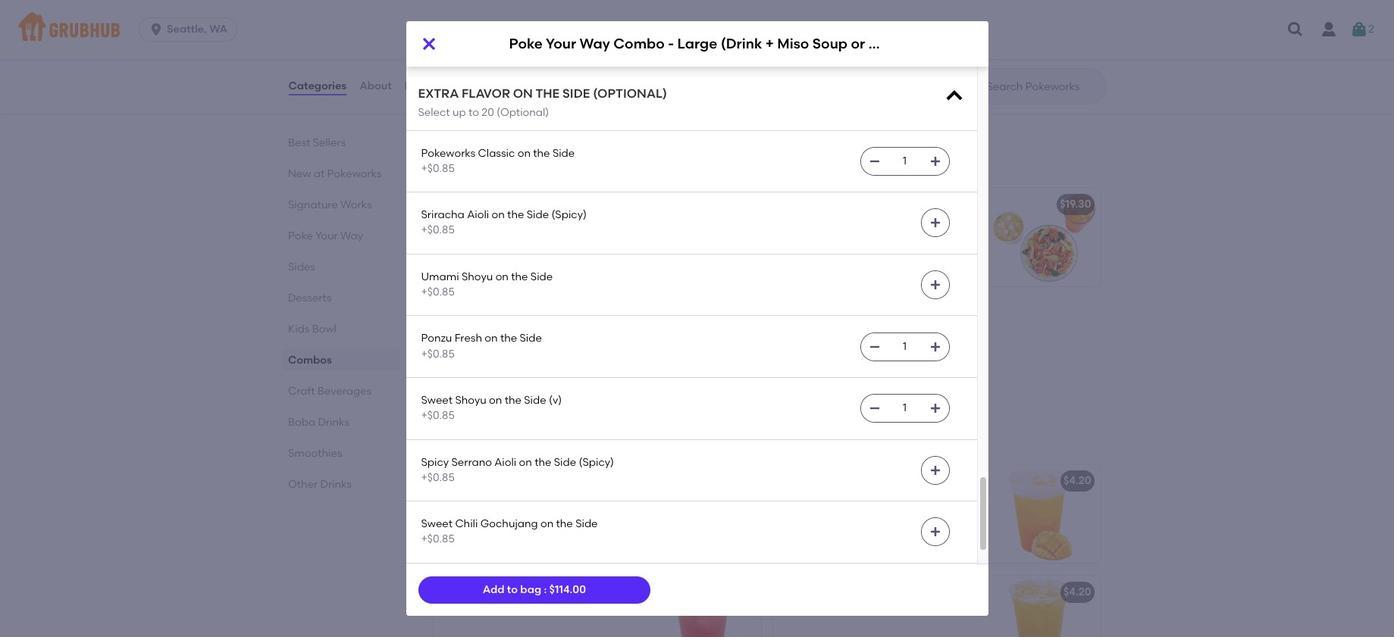Task type: locate. For each thing, give the bounding box(es) containing it.
1 vertical spatial aioli
[[495, 456, 517, 469]]

1 horizontal spatial beverages
[[477, 430, 561, 448]]

0 vertical spatial classic
[[558, 100, 595, 113]]

1 horizontal spatial ins,
[[848, 235, 865, 248]]

side
[[553, 147, 575, 160], [527, 209, 549, 222], [531, 271, 553, 284], [520, 333, 542, 345], [524, 394, 547, 407], [554, 456, 577, 469], [576, 518, 598, 531]]

the
[[533, 147, 550, 160], [508, 209, 524, 222], [511, 271, 528, 284], [501, 333, 517, 345], [505, 394, 522, 407], [535, 456, 552, 469], [556, 518, 573, 531]]

+$0.85 down lilikoi
[[421, 534, 455, 546]]

mix-
[[826, 235, 848, 248]]

extra
[[418, 86, 459, 101]]

or
[[851, 35, 866, 53], [487, 54, 498, 67], [670, 198, 681, 211], [701, 310, 712, 323]]

aioli right sriracha
[[467, 209, 489, 222]]

toppings,
[[868, 235, 916, 248], [483, 347, 531, 359]]

miso
[[778, 35, 810, 53], [615, 198, 639, 211], [646, 310, 670, 323]]

2 horizontal spatial poke
[[509, 35, 543, 53]]

combo up the (optional)
[[614, 35, 665, 53]]

salad,
[[535, 85, 566, 98]]

mango lemonade image
[[987, 465, 1101, 564]]

bowl
[[312, 323, 336, 336]]

1 vertical spatial with
[[884, 220, 906, 233]]

+$0.85 inside sweet shoyu on the side (v) +$0.85
[[421, 410, 455, 423]]

ins, right base,
[[848, 235, 865, 248]]

combo down "pokeworks classic on the side +$0.85"
[[531, 198, 569, 211]]

svg image
[[1351, 20, 1369, 39], [149, 22, 164, 37], [944, 86, 965, 107], [869, 155, 881, 168], [930, 217, 942, 229], [930, 341, 942, 353], [869, 403, 881, 415], [930, 527, 942, 539]]

0 vertical spatial choice
[[933, 220, 968, 233]]

shoyu down mix
[[455, 394, 487, 407]]

the down (optional)
[[533, 147, 550, 160]]

0 vertical spatial toppings,
[[868, 235, 916, 248]]

2 vertical spatial combo
[[522, 310, 560, 323]]

0 horizontal spatial of
[[605, 331, 615, 344]]

0 horizontal spatial choice
[[568, 331, 603, 344]]

sweet inside sweet shoyu on the side (v) +$0.85
[[421, 394, 453, 407]]

1 horizontal spatial large
[[678, 35, 718, 53]]

way down signature works
[[340, 230, 363, 243]]

(optional)
[[593, 86, 668, 101]]

side up $114.00
[[576, 518, 598, 531]]

classic down 20
[[478, 147, 515, 160]]

0 horizontal spatial works
[[340, 199, 372, 212]]

beverages up spicy serrano aioli on the side (spicy) +$0.85
[[477, 430, 561, 448]]

shoyu
[[462, 271, 493, 284], [455, 394, 487, 407]]

the inside sweet chili gochujang on the side +$0.85
[[556, 518, 573, 531]]

proteins inside three proteins with your choice of mix ins, toppings, and flavor.
[[475, 331, 516, 344]]

choice
[[933, 220, 968, 233], [568, 331, 603, 344]]

with inside three proteins with your choice of mix ins, toppings, and flavor.
[[519, 331, 541, 344]]

side left (v)
[[524, 394, 547, 407]]

proteins
[[840, 220, 882, 233], [475, 331, 516, 344]]

0 horizontal spatial miso
[[615, 198, 639, 211]]

1 horizontal spatial your
[[470, 310, 493, 323]]

on inside sweet shoyu on the side (v) +$0.85
[[489, 394, 502, 407]]

1 $4.20 button from the top
[[773, 465, 1101, 564]]

toppings, right mix-
[[868, 235, 916, 248]]

signature for signature works
[[288, 199, 338, 212]]

1 sweet from the top
[[421, 394, 453, 407]]

+$0.85 down the umami on the top of the page
[[421, 286, 455, 299]]

1 horizontal spatial flavor.
[[782, 250, 814, 263]]

side down "pokeworks classic on the side +$0.85"
[[527, 209, 549, 222]]

on for pokeworks
[[518, 147, 531, 160]]

ins, inside mix up to 2 proteins with your choice of base, mix-ins, toppings, and flavor.
[[848, 235, 865, 248]]

the inside 'umami shoyu on the side +$0.85'
[[511, 271, 528, 284]]

0 vertical spatial miso
[[778, 35, 810, 53]]

sweet for sweet shoyu on the side (v) +$0.85
[[421, 394, 453, 407]]

1 horizontal spatial aioli
[[495, 456, 517, 469]]

side inside "pokeworks classic on the side +$0.85"
[[553, 147, 575, 160]]

works down "pokeworks classic on the side +$0.85"
[[496, 198, 528, 211]]

lemonade for lilikoi lemonade
[[475, 475, 531, 488]]

2 vertical spatial poke
[[443, 310, 468, 323]]

0 vertical spatial drinks
[[318, 416, 349, 429]]

combos down "kids bowl"
[[288, 354, 332, 367]]

+$0.85 up spicy at the left bottom of page
[[421, 410, 455, 423]]

side down (v)
[[554, 456, 577, 469]]

5 +$0.85 from the top
[[421, 410, 455, 423]]

$19.30
[[1060, 198, 1092, 211]]

1 vertical spatial pokeworks
[[421, 147, 476, 160]]

spicy serrano aioli on the side (spicy) +$0.85
[[421, 456, 614, 485]]

poke up sides
[[288, 230, 313, 243]]

combo up three proteins with your choice of mix ins, toppings, and flavor.
[[522, 310, 560, 323]]

classic down wonton
[[558, 100, 595, 113]]

aioli up lilikoi lemonade
[[495, 456, 517, 469]]

2 +$0.85 from the top
[[421, 224, 455, 237]]

+$0.85 up sriracha
[[421, 162, 455, 175]]

shoyu inside sweet shoyu on the side (v) +$0.85
[[455, 394, 487, 407]]

side right fresh
[[520, 333, 542, 345]]

1 vertical spatial your
[[315, 230, 338, 243]]

strawberry lemonade
[[443, 587, 559, 599]]

1 vertical spatial craft
[[430, 430, 473, 448]]

side inside sweet chili gochujang on the side +$0.85
[[576, 518, 598, 531]]

(spicy)
[[552, 209, 587, 222], [579, 456, 614, 469]]

flavor. down base,
[[782, 250, 814, 263]]

1 vertical spatial input item quantity number field
[[889, 333, 922, 361]]

6 +$0.85 from the top
[[421, 472, 455, 485]]

lemonade for strawberry lemonade
[[503, 587, 559, 599]]

the inside sweet shoyu on the side (v) +$0.85
[[505, 394, 522, 407]]

toppings, inside three proteins with your choice of mix ins, toppings, and flavor.
[[483, 347, 531, 359]]

the down "pokeworks classic on the side +$0.85"
[[508, 209, 524, 222]]

2 $4.20 from the top
[[1064, 587, 1092, 599]]

1 vertical spatial soup
[[641, 198, 668, 211]]

drinks for boba drinks
[[318, 416, 349, 429]]

1 vertical spatial your
[[543, 331, 565, 344]]

1 vertical spatial up
[[802, 220, 816, 233]]

pokeworks down surimi
[[501, 100, 555, 113]]

signature down "pokeworks classic on the side +$0.85"
[[443, 198, 493, 211]]

20
[[482, 106, 494, 119]]

0 vertical spatial pokeworks
[[501, 100, 555, 113]]

on up lilikoi lemonade
[[519, 456, 532, 469]]

$7.80 +
[[722, 33, 755, 46]]

on inside sriracha aioli on the side (spicy) +$0.85
[[492, 209, 505, 222]]

1 input item quantity number field from the top
[[889, 148, 922, 175]]

on
[[518, 147, 531, 160], [492, 209, 505, 222], [496, 271, 509, 284], [485, 333, 498, 345], [489, 394, 502, 407], [519, 456, 532, 469], [541, 518, 554, 531]]

edamame,
[[443, 85, 499, 98]]

1 horizontal spatial -
[[668, 35, 674, 53]]

on right gochujang
[[541, 518, 554, 531]]

0 vertical spatial sweet
[[421, 394, 453, 407]]

0 vertical spatial craft
[[288, 385, 315, 398]]

chips)
[[913, 35, 958, 53], [717, 198, 751, 211], [748, 310, 782, 323]]

flavor. inside mix up to 2 proteins with your choice of base, mix-ins, toppings, and flavor.
[[782, 250, 814, 263]]

7 +$0.85 from the top
[[421, 534, 455, 546]]

or inside chicken or tofu with white rice, sweet corn, mandarin orange, edamame, surimi salad, wonton crisps, and pokeworks classic
[[487, 54, 498, 67]]

(drink inside signature works combo (drink + miso soup or kettle chips) "button"
[[572, 198, 603, 211]]

beverages up "boba drinks"
[[317, 385, 371, 398]]

on inside spicy serrano aioli on the side (spicy) +$0.85
[[519, 456, 532, 469]]

combos down 20
[[430, 153, 497, 172]]

strawberry lemonade image
[[647, 577, 761, 638]]

1 horizontal spatial 2
[[1369, 23, 1375, 36]]

the inside "pokeworks classic on the side +$0.85"
[[533, 147, 550, 160]]

up up base,
[[802, 220, 816, 233]]

on inside "pokeworks classic on the side +$0.85"
[[518, 147, 531, 160]]

toppings, inside mix up to 2 proteins with your choice of base, mix-ins, toppings, and flavor.
[[868, 235, 916, 248]]

2 $4.20 button from the top
[[773, 577, 1101, 638]]

side for ponzu fresh on the side
[[520, 333, 542, 345]]

poke up three
[[443, 310, 468, 323]]

1 vertical spatial combos
[[288, 354, 332, 367]]

$4.20 for strawberry lemonade
[[1064, 587, 1092, 599]]

(spicy) inside sriracha aioli on the side (spicy) +$0.85
[[552, 209, 587, 222]]

pokeworks
[[501, 100, 555, 113], [421, 147, 476, 160], [327, 168, 381, 181]]

to left "bag"
[[507, 584, 518, 597]]

+$0.85 down sriracha
[[421, 224, 455, 237]]

up inside mix up to 2 proteins with your choice of base, mix-ins, toppings, and flavor.
[[802, 220, 816, 233]]

side for umami shoyu on the side
[[531, 271, 553, 284]]

combo inside "button"
[[531, 198, 569, 211]]

+$0.85
[[421, 162, 455, 175], [421, 224, 455, 237], [421, 286, 455, 299], [421, 348, 455, 361], [421, 410, 455, 423], [421, 472, 455, 485], [421, 534, 455, 546]]

0 vertical spatial lemonade
[[475, 475, 531, 488]]

on right fresh
[[485, 333, 498, 345]]

1 horizontal spatial miso
[[646, 310, 670, 323]]

the for sriracha aioli on the side (spicy) +$0.85
[[508, 209, 524, 222]]

on for umami
[[496, 271, 509, 284]]

1 horizontal spatial works
[[496, 198, 528, 211]]

2 button
[[1351, 16, 1375, 43]]

1 horizontal spatial of
[[782, 235, 793, 248]]

the inside ponzu fresh on the side +$0.85
[[501, 333, 517, 345]]

0 vertical spatial poke
[[509, 35, 543, 53]]

to up mix-
[[818, 220, 829, 233]]

0 vertical spatial craft beverages
[[288, 385, 371, 398]]

1 vertical spatial shoyu
[[455, 394, 487, 407]]

smart
[[424, 27, 456, 40]]

+$0.85 inside "pokeworks classic on the side +$0.85"
[[421, 162, 455, 175]]

beverages
[[317, 385, 371, 398], [477, 430, 561, 448]]

on down ponzu fresh on the side +$0.85
[[489, 394, 502, 407]]

1 horizontal spatial craft beverages
[[430, 430, 561, 448]]

pokeworks right at at the top of the page
[[327, 168, 381, 181]]

2 input item quantity number field from the top
[[889, 333, 922, 361]]

flavor.
[[782, 250, 814, 263], [556, 347, 588, 359]]

1 horizontal spatial classic
[[558, 100, 595, 113]]

drinks right "other"
[[320, 479, 352, 492]]

0 horizontal spatial classic
[[478, 147, 515, 160]]

$4.20 button for strawberry lemonade
[[773, 577, 1101, 638]]

other drinks
[[288, 479, 352, 492]]

3 +$0.85 from the top
[[421, 286, 455, 299]]

0 vertical spatial (spicy)
[[552, 209, 587, 222]]

1 vertical spatial kettle
[[684, 198, 714, 211]]

your inside three proteins with your choice of mix ins, toppings, and flavor.
[[543, 331, 565, 344]]

way up rice,
[[580, 35, 610, 53]]

works inside "button"
[[496, 198, 528, 211]]

0 horizontal spatial signature
[[288, 199, 338, 212]]

works for signature works
[[340, 199, 372, 212]]

the inside sriracha aioli on the side (spicy) +$0.85
[[508, 209, 524, 222]]

svg image inside the seattle, wa button
[[149, 22, 164, 37]]

1 horizontal spatial soup
[[672, 310, 699, 323]]

pokeworks down select
[[421, 147, 476, 160]]

1 horizontal spatial way
[[496, 310, 519, 323]]

poke your way combo - large (drink + miso soup or kettle chips) image
[[647, 300, 761, 398]]

1 horizontal spatial proteins
[[840, 220, 882, 233]]

signature for signature works combo (drink + miso soup or kettle chips)
[[443, 198, 493, 211]]

on down sriracha aioli on the side (spicy) +$0.85
[[496, 271, 509, 284]]

0 horizontal spatial up
[[453, 106, 466, 119]]

the right fresh
[[501, 333, 517, 345]]

2 horizontal spatial your
[[546, 35, 576, 53]]

on down (optional)
[[518, 147, 531, 160]]

categories button
[[288, 59, 348, 114]]

1 +$0.85 from the top
[[421, 162, 455, 175]]

search icon image
[[963, 77, 981, 96]]

1 vertical spatial proteins
[[475, 331, 516, 344]]

sriracha
[[421, 209, 465, 222]]

0 vertical spatial beverages
[[317, 385, 371, 398]]

1 vertical spatial ins,
[[463, 347, 480, 359]]

1 horizontal spatial combos
[[430, 153, 497, 172]]

input item quantity number field for sweet shoyu on the side (v)
[[889, 395, 922, 423]]

craft beverages down sweet shoyu on the side (v) +$0.85
[[430, 430, 561, 448]]

craft up spicy at the left bottom of page
[[430, 430, 473, 448]]

side
[[563, 86, 590, 101]]

poke your way combo - regular (drink + miso soup or kettle chips) image
[[987, 188, 1101, 287]]

Input item quantity number field
[[889, 148, 922, 175], [889, 333, 922, 361], [889, 395, 922, 423]]

2 vertical spatial input item quantity number field
[[889, 395, 922, 423]]

1 horizontal spatial your
[[908, 220, 931, 233]]

side inside 'umami shoyu on the side +$0.85'
[[531, 271, 553, 284]]

+ inside "button"
[[606, 198, 612, 211]]

signature inside "button"
[[443, 198, 493, 211]]

your up fresh
[[470, 310, 493, 323]]

signature works combo (drink + miso soup or kettle chips)
[[443, 198, 751, 211]]

soup inside "button"
[[641, 198, 668, 211]]

+$0.85 down spicy at the left bottom of page
[[421, 472, 455, 485]]

0 horizontal spatial your
[[543, 331, 565, 344]]

1 vertical spatial 2
[[831, 220, 837, 233]]

on inside ponzu fresh on the side +$0.85
[[485, 333, 498, 345]]

+
[[748, 33, 755, 46], [766, 35, 774, 53], [606, 198, 612, 211], [637, 310, 643, 323]]

classic inside "pokeworks classic on the side +$0.85"
[[478, 147, 515, 160]]

0 horizontal spatial aioli
[[467, 209, 489, 222]]

(optional)
[[497, 106, 549, 119]]

your up white
[[546, 35, 576, 53]]

poke up tofu
[[509, 35, 543, 53]]

up
[[453, 106, 466, 119], [802, 220, 816, 233]]

shoyu right the umami on the top of the page
[[462, 271, 493, 284]]

2 vertical spatial your
[[470, 310, 493, 323]]

and
[[478, 100, 498, 113], [918, 235, 939, 248], [533, 347, 554, 359]]

up down edamame,
[[453, 106, 466, 119]]

1 vertical spatial choice
[[568, 331, 603, 344]]

flavor. inside three proteins with your choice of mix ins, toppings, and flavor.
[[556, 347, 588, 359]]

1 vertical spatial miso
[[615, 198, 639, 211]]

0 vertical spatial input item quantity number field
[[889, 148, 922, 175]]

craft beverages up "boba drinks"
[[288, 385, 371, 398]]

+$0.85 inside sriracha aioli on the side (spicy) +$0.85
[[421, 224, 455, 237]]

2 vertical spatial with
[[519, 331, 541, 344]]

0 vertical spatial of
[[782, 235, 793, 248]]

shoyu for sweet
[[455, 394, 487, 407]]

your
[[908, 220, 931, 233], [543, 331, 565, 344]]

0 horizontal spatial and
[[478, 100, 498, 113]]

kettle
[[869, 35, 909, 53], [684, 198, 714, 211], [715, 310, 745, 323]]

signature down at at the top of the page
[[288, 199, 338, 212]]

0 vertical spatial (drink
[[721, 35, 763, 53]]

2 horizontal spatial kettle
[[869, 35, 909, 53]]

fresh
[[455, 333, 482, 345]]

2 sweet from the top
[[421, 518, 453, 531]]

lemonade
[[475, 475, 531, 488], [503, 587, 559, 599]]

1 vertical spatial flavor.
[[556, 347, 588, 359]]

corn,
[[475, 70, 501, 83]]

miso inside "button"
[[615, 198, 639, 211]]

large up three proteins with your choice of mix ins, toppings, and flavor.
[[570, 310, 600, 323]]

1 horizontal spatial poke
[[443, 310, 468, 323]]

way
[[580, 35, 610, 53], [340, 230, 363, 243], [496, 310, 519, 323]]

the down sriracha aioli on the side (spicy) +$0.85
[[511, 271, 528, 284]]

lilikoi lemonade image
[[647, 465, 761, 564]]

strawberry lemonade button
[[433, 577, 761, 638]]

svg image
[[1287, 20, 1305, 39], [505, 28, 517, 40], [420, 35, 438, 53], [930, 155, 942, 168], [930, 279, 942, 291], [869, 341, 881, 353], [930, 403, 942, 415], [930, 465, 942, 477]]

lilikoi green tea image
[[987, 577, 1101, 638]]

1 horizontal spatial and
[[533, 347, 554, 359]]

4 +$0.85 from the top
[[421, 348, 455, 361]]

the down (v)
[[535, 456, 552, 469]]

the
[[536, 86, 560, 101]]

- up three proteins with your choice of mix ins, toppings, and flavor.
[[563, 310, 567, 323]]

0 vertical spatial with
[[523, 54, 545, 67]]

- left the $7.80
[[668, 35, 674, 53]]

on down "pokeworks classic on the side +$0.85"
[[492, 209, 505, 222]]

craft
[[288, 385, 315, 398], [430, 430, 473, 448]]

to
[[469, 106, 479, 119], [818, 220, 829, 233], [507, 584, 518, 597]]

0 vertical spatial chips)
[[913, 35, 958, 53]]

0 horizontal spatial craft
[[288, 385, 315, 398]]

large
[[678, 35, 718, 53], [570, 310, 600, 323]]

2 vertical spatial kettle
[[715, 310, 745, 323]]

0 horizontal spatial 2
[[831, 220, 837, 233]]

the left (v)
[[505, 394, 522, 407]]

2 horizontal spatial pokeworks
[[501, 100, 555, 113]]

reviews button
[[404, 59, 448, 114]]

drinks right boba
[[318, 416, 349, 429]]

0 vertical spatial soup
[[813, 35, 848, 53]]

on inside 'umami shoyu on the side +$0.85'
[[496, 271, 509, 284]]

1 horizontal spatial up
[[802, 220, 816, 233]]

3 input item quantity number field from the top
[[889, 395, 922, 423]]

ins, inside three proteins with your choice of mix ins, toppings, and flavor.
[[463, 347, 480, 359]]

0 vertical spatial ins,
[[848, 235, 865, 248]]

2
[[1369, 23, 1375, 36], [831, 220, 837, 233]]

proteins right three
[[475, 331, 516, 344]]

sweet inside sweet chili gochujang on the side +$0.85
[[421, 518, 453, 531]]

1 vertical spatial (spicy)
[[579, 456, 614, 469]]

1 $4.20 from the top
[[1064, 475, 1092, 488]]

signature
[[443, 198, 493, 211], [288, 199, 338, 212]]

1 horizontal spatial kettle
[[715, 310, 745, 323]]

side inside sriracha aioli on the side (spicy) +$0.85
[[527, 209, 549, 222]]

1 vertical spatial to
[[818, 220, 829, 233]]

proteins inside mix up to 2 proteins with your choice of base, mix-ins, toppings, and flavor.
[[840, 220, 882, 233]]

sweet down mix
[[421, 394, 453, 407]]

the right gochujang
[[556, 518, 573, 531]]

toppings, right mix
[[483, 347, 531, 359]]

1 vertical spatial classic
[[478, 147, 515, 160]]

side down extra flavor on the side (optional) select up to 20 (optional)
[[553, 147, 575, 160]]

works
[[496, 198, 528, 211], [340, 199, 372, 212]]

+$0.85 down ponzu
[[421, 348, 455, 361]]

side down sriracha aioli on the side (spicy) +$0.85
[[531, 271, 553, 284]]

1 horizontal spatial craft
[[430, 430, 473, 448]]

to left 20
[[469, 106, 479, 119]]

proteins up mix-
[[840, 220, 882, 233]]

2 horizontal spatial soup
[[813, 35, 848, 53]]

$4.20 for lilikoi lemonade
[[1064, 475, 1092, 488]]

chili
[[455, 518, 478, 531]]

works down new at pokeworks
[[340, 199, 372, 212]]

water
[[458, 27, 490, 40]]

2 inside mix up to 2 proteins with your choice of base, mix-ins, toppings, and flavor.
[[831, 220, 837, 233]]

ins, down fresh
[[463, 347, 480, 359]]

craft up boba
[[288, 385, 315, 398]]

aioli inside sriracha aioli on the side (spicy) +$0.85
[[467, 209, 489, 222]]

side inside ponzu fresh on the side +$0.85
[[520, 333, 542, 345]]

large left the $7.80
[[678, 35, 718, 53]]

1 vertical spatial of
[[605, 331, 615, 344]]

$7.80
[[722, 33, 748, 46]]

0 vertical spatial your
[[908, 220, 931, 233]]

1 horizontal spatial pokeworks
[[421, 147, 476, 160]]

input item quantity number field for ponzu fresh on the side
[[889, 333, 922, 361]]

ins,
[[848, 235, 865, 248], [463, 347, 480, 359]]

soup
[[813, 35, 848, 53], [641, 198, 668, 211], [672, 310, 699, 323]]

way up three proteins with your choice of mix ins, toppings, and flavor.
[[496, 310, 519, 323]]

your down signature works
[[315, 230, 338, 243]]

shoyu inside 'umami shoyu on the side +$0.85'
[[462, 271, 493, 284]]

combos
[[430, 153, 497, 172], [288, 354, 332, 367]]

side inside sweet shoyu on the side (v) +$0.85
[[524, 394, 547, 407]]

1 vertical spatial sweet
[[421, 518, 453, 531]]

the for pokeworks classic on the side +$0.85
[[533, 147, 550, 160]]

sweet left the chili
[[421, 518, 453, 531]]

flavor. up (v)
[[556, 347, 588, 359]]

your
[[546, 35, 576, 53], [315, 230, 338, 243], [470, 310, 493, 323]]

white
[[548, 54, 575, 67]]

flavor
[[462, 86, 510, 101]]

0 vertical spatial flavor.
[[782, 250, 814, 263]]

1 vertical spatial $4.20
[[1064, 587, 1092, 599]]



Task type: describe. For each thing, give the bounding box(es) containing it.
choice inside mix up to 2 proteins with your choice of base, mix-ins, toppings, and flavor.
[[933, 220, 968, 233]]

ponzu
[[421, 333, 452, 345]]

chicken
[[443, 54, 485, 67]]

spicy
[[421, 456, 449, 469]]

1 vertical spatial craft beverages
[[430, 430, 561, 448]]

2 vertical spatial chips)
[[748, 310, 782, 323]]

and inside mix up to 2 proteins with your choice of base, mix-ins, toppings, and flavor.
[[918, 235, 939, 248]]

best
[[288, 137, 310, 149]]

smart water
[[424, 27, 490, 40]]

classic inside chicken or tofu with white rice, sweet corn, mandarin orange, edamame, surimi salad, wonton crisps, and pokeworks classic
[[558, 100, 595, 113]]

drinks for other drinks
[[320, 479, 352, 492]]

or inside "button"
[[670, 198, 681, 211]]

of inside mix up to 2 proteins with your choice of base, mix-ins, toppings, and flavor.
[[782, 235, 793, 248]]

base,
[[795, 235, 823, 248]]

main navigation navigation
[[0, 0, 1395, 59]]

works for signature works combo (drink + miso soup or kettle chips)
[[496, 198, 528, 211]]

choice inside three proteins with your choice of mix ins, toppings, and flavor.
[[568, 331, 603, 344]]

sweet
[[443, 70, 473, 83]]

$114.00
[[550, 584, 586, 597]]

categories
[[289, 80, 347, 92]]

aioli inside spicy serrano aioli on the side (spicy) +$0.85
[[495, 456, 517, 469]]

side for sweet shoyu on the side (v)
[[524, 394, 547, 407]]

svg image inside 2 button
[[1351, 20, 1369, 39]]

mix up to 2 proteins with your choice of base, mix-ins, toppings, and flavor.
[[782, 220, 968, 263]]

side for sriracha aioli on the side (spicy)
[[527, 209, 549, 222]]

new
[[288, 168, 311, 181]]

0 vertical spatial large
[[678, 35, 718, 53]]

reviews
[[405, 80, 447, 92]]

shoyu for umami
[[462, 271, 493, 284]]

and inside chicken or tofu with white rice, sweet corn, mandarin orange, edamame, surimi salad, wonton crisps, and pokeworks classic
[[478, 100, 498, 113]]

of inside three proteins with your choice of mix ins, toppings, and flavor.
[[605, 331, 615, 344]]

svg image inside main navigation "navigation"
[[1287, 20, 1305, 39]]

with inside mix up to 2 proteins with your choice of base, mix-ins, toppings, and flavor.
[[884, 220, 906, 233]]

wa
[[210, 23, 228, 36]]

0 horizontal spatial poke
[[288, 230, 313, 243]]

sellers
[[313, 137, 346, 149]]

0 vertical spatial combos
[[430, 153, 497, 172]]

kids bowl image
[[647, 23, 761, 122]]

rice,
[[578, 54, 600, 67]]

boba drinks
[[288, 416, 349, 429]]

kids
[[288, 323, 309, 336]]

chips) inside "button"
[[717, 198, 751, 211]]

0 horizontal spatial large
[[570, 310, 600, 323]]

up inside extra flavor on the side (optional) select up to 20 (optional)
[[453, 106, 466, 119]]

0 horizontal spatial beverages
[[317, 385, 371, 398]]

2 vertical spatial pokeworks
[[327, 168, 381, 181]]

umami shoyu on the side +$0.85
[[421, 271, 553, 299]]

three proteins with your choice of mix ins, toppings, and flavor.
[[443, 331, 615, 359]]

about button
[[359, 59, 393, 114]]

0 vertical spatial kettle
[[869, 35, 909, 53]]

with inside chicken or tofu with white rice, sweet corn, mandarin orange, edamame, surimi salad, wonton crisps, and pokeworks classic
[[523, 54, 545, 67]]

pokeworks inside chicken or tofu with white rice, sweet corn, mandarin orange, edamame, surimi salad, wonton crisps, and pokeworks classic
[[501, 100, 555, 113]]

orange,
[[557, 70, 597, 83]]

boba
[[288, 416, 315, 429]]

signature works combo (drink + miso soup or kettle chips) image
[[647, 188, 761, 287]]

0 vertical spatial -
[[668, 35, 674, 53]]

signature works
[[288, 199, 372, 212]]

seattle, wa button
[[139, 17, 243, 42]]

ponzu fresh on the side +$0.85
[[421, 333, 542, 361]]

strawberry
[[443, 587, 500, 599]]

side for pokeworks classic on the side
[[553, 147, 575, 160]]

the inside spicy serrano aioli on the side (spicy) +$0.85
[[535, 456, 552, 469]]

input item quantity number field for pokeworks classic on the side
[[889, 148, 922, 175]]

tofu
[[500, 54, 521, 67]]

the for ponzu fresh on the side +$0.85
[[501, 333, 517, 345]]

+$0.85 inside sweet chili gochujang on the side +$0.85
[[421, 534, 455, 546]]

poke your way
[[288, 230, 363, 243]]

to inside extra flavor on the side (optional) select up to 20 (optional)
[[469, 106, 479, 119]]

sweet chili gochujang on the side +$0.85
[[421, 518, 598, 546]]

0 horizontal spatial craft beverages
[[288, 385, 371, 398]]

crisps,
[[443, 100, 475, 113]]

1 vertical spatial way
[[340, 230, 363, 243]]

2 inside button
[[1369, 23, 1375, 36]]

three
[[443, 331, 472, 344]]

bag
[[521, 584, 542, 597]]

lilikoi lemonade button
[[433, 465, 761, 564]]

new at pokeworks
[[288, 168, 381, 181]]

sriracha aioli on the side (spicy) +$0.85
[[421, 209, 587, 237]]

select
[[418, 106, 450, 119]]

surimi
[[502, 85, 533, 98]]

seattle, wa
[[167, 23, 228, 36]]

sides
[[288, 261, 315, 274]]

0 vertical spatial poke your way combo - large (drink + miso soup or kettle chips)
[[509, 35, 958, 53]]

to inside mix up to 2 proteins with your choice of base, mix-ins, toppings, and flavor.
[[818, 220, 829, 233]]

mandarin
[[504, 70, 555, 83]]

on for ponzu
[[485, 333, 498, 345]]

and inside three proteins with your choice of mix ins, toppings, and flavor.
[[533, 347, 554, 359]]

smoothies
[[288, 448, 342, 460]]

signature works combo (drink + miso soup or kettle chips) button
[[433, 188, 761, 287]]

kids bowl
[[288, 323, 336, 336]]

2 horizontal spatial way
[[580, 35, 610, 53]]

2 vertical spatial to
[[507, 584, 518, 597]]

serrano
[[452, 456, 492, 469]]

kettle inside "button"
[[684, 198, 714, 211]]

your inside mix up to 2 proteins with your choice of base, mix-ins, toppings, and flavor.
[[908, 220, 931, 233]]

wonton
[[569, 85, 608, 98]]

pokeworks inside "pokeworks classic on the side +$0.85"
[[421, 147, 476, 160]]

(spicy) inside spicy serrano aioli on the side (spicy) +$0.85
[[579, 456, 614, 469]]

the for umami shoyu on the side +$0.85
[[511, 271, 528, 284]]

gochujang
[[481, 518, 538, 531]]

on for sriracha
[[492, 209, 505, 222]]

sweet for sweet chili gochujang on the side +$0.85
[[421, 518, 453, 531]]

Search Pokeworks search field
[[986, 80, 1102, 94]]

(v)
[[549, 394, 562, 407]]

mix
[[782, 220, 800, 233]]

$22.65
[[719, 310, 752, 323]]

on for sweet
[[489, 394, 502, 407]]

1 vertical spatial poke your way combo - large (drink + miso soup or kettle chips)
[[443, 310, 782, 323]]

on
[[513, 86, 533, 101]]

other
[[288, 479, 318, 492]]

:
[[544, 584, 547, 597]]

desserts
[[288, 292, 331, 305]]

lilikoi lemonade
[[443, 475, 531, 488]]

the for sweet shoyu on the side (v) +$0.85
[[505, 394, 522, 407]]

chicken or tofu with white rice, sweet corn, mandarin orange, edamame, surimi salad, wonton crisps, and pokeworks classic
[[443, 54, 608, 113]]

at
[[313, 168, 324, 181]]

add to bag : $114.00
[[483, 584, 586, 597]]

umami
[[421, 271, 459, 284]]

about
[[360, 80, 392, 92]]

best sellers
[[288, 137, 346, 149]]

pokeworks classic on the side +$0.85
[[421, 147, 575, 175]]

extra flavor on the side (optional) select up to 20 (optional)
[[418, 86, 668, 119]]

seattle,
[[167, 23, 207, 36]]

0 vertical spatial combo
[[614, 35, 665, 53]]

+$0.85 inside 'umami shoyu on the side +$0.85'
[[421, 286, 455, 299]]

lilikoi
[[443, 475, 472, 488]]

+$0.85 inside ponzu fresh on the side +$0.85
[[421, 348, 455, 361]]

$4.20 button for lilikoi lemonade
[[773, 465, 1101, 564]]

2 vertical spatial (drink
[[603, 310, 634, 323]]

side inside spicy serrano aioli on the side (spicy) +$0.85
[[554, 456, 577, 469]]

add
[[483, 584, 505, 597]]

on inside sweet chili gochujang on the side +$0.85
[[541, 518, 554, 531]]

0 horizontal spatial combos
[[288, 354, 332, 367]]

sweet shoyu on the side (v) +$0.85
[[421, 394, 562, 423]]

+$0.85 inside spicy serrano aioli on the side (spicy) +$0.85
[[421, 472, 455, 485]]

0 horizontal spatial your
[[315, 230, 338, 243]]

1 vertical spatial -
[[563, 310, 567, 323]]

mix
[[443, 347, 461, 359]]



Task type: vqa. For each thing, say whether or not it's contained in the screenshot.
the top (Spicy)
yes



